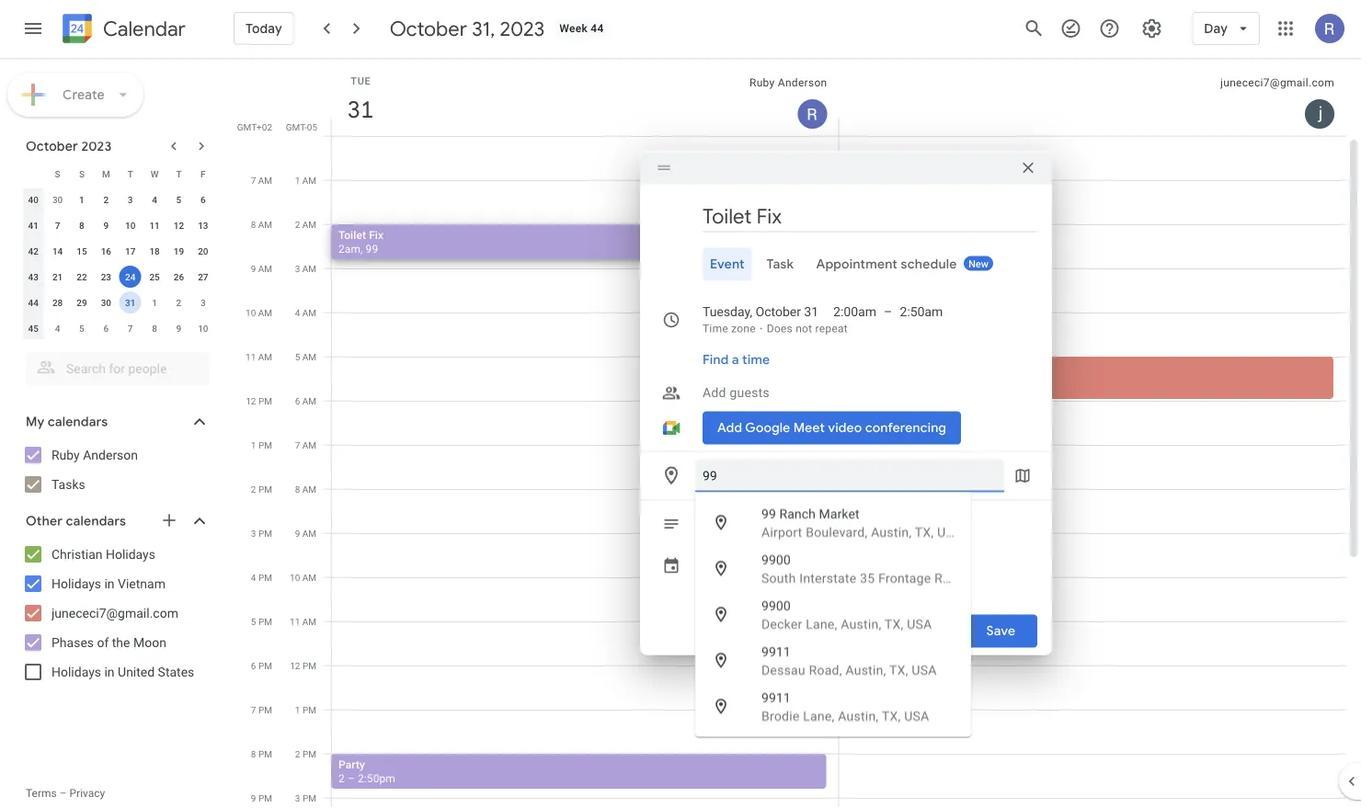 Task type: vqa. For each thing, say whether or not it's contained in the screenshot.
Other
yes



Task type: describe. For each thing, give the bounding box(es) containing it.
of
[[97, 635, 109, 650]]

tx, inside 99 ranch market airport boulevard, austin, tx, usa
[[915, 525, 934, 540]]

tuesday, october 31 element
[[339, 88, 382, 131]]

6 for 6 am
[[295, 396, 300, 407]]

0 vertical spatial 7 am
[[251, 175, 272, 186]]

0 horizontal spatial 3 pm
[[251, 528, 272, 539]]

0 horizontal spatial 12 pm
[[246, 396, 272, 407]]

interstate
[[800, 571, 857, 586]]

9900 decker lane, austin, tx, usa
[[762, 599, 932, 632]]

10 right 4 pm
[[290, 572, 300, 583]]

does not repeat
[[767, 322, 848, 335]]

appointment schedule
[[816, 256, 957, 273]]

w
[[151, 168, 159, 179]]

10 right november 9 element
[[198, 323, 208, 334]]

45
[[28, 323, 39, 334]]

frontage
[[879, 571, 931, 586]]

5 for 5 pm
[[251, 616, 256, 627]]

1 inside the november 1 element
[[152, 297, 157, 308]]

row group inside the october 2023 grid
[[21, 187, 215, 341]]

5 am
[[295, 351, 316, 362]]

26 element
[[168, 266, 190, 288]]

9 inside november 9 element
[[176, 323, 181, 334]]

junececi7@gmail.com column header
[[839, 59, 1347, 136]]

tuesday, october 31
[[703, 305, 819, 320]]

7 right 41
[[55, 220, 60, 231]]

2 up 4 pm
[[251, 484, 256, 495]]

location list box
[[695, 493, 1063, 737]]

2am
[[339, 242, 361, 255]]

repeat
[[816, 322, 848, 335]]

28
[[52, 297, 63, 308]]

tue 31
[[346, 75, 373, 125]]

add guests button
[[695, 377, 1038, 410]]

99 ranch market airport boulevard, austin, tx, usa
[[762, 507, 963, 540]]

holidays in vietnam
[[52, 576, 166, 592]]

task
[[767, 256, 794, 273]]

calendar element
[[59, 10, 186, 51]]

24
[[125, 271, 136, 282]]

Location text field
[[703, 460, 997, 493]]

privacy
[[69, 787, 105, 800]]

14
[[52, 246, 63, 257]]

0 horizontal spatial 2 pm
[[251, 484, 272, 495]]

gmt-
[[286, 121, 307, 132]]

0 vertical spatial holidays
[[106, 547, 155, 562]]

schedule
[[901, 256, 957, 273]]

gmt-05
[[286, 121, 317, 132]]

road, inside 9900 south interstate 35 frontage road, austin, tx, usa
[[935, 571, 968, 586]]

event button
[[703, 248, 752, 281]]

05
[[307, 121, 317, 132]]

21 element
[[47, 266, 69, 288]]

Search for people text field
[[37, 352, 199, 385]]

9900 for 9900 south interstate 35 frontage road, austin, tx, usa
[[762, 553, 791, 568]]

31 column header
[[331, 59, 839, 136]]

1 t from the left
[[128, 168, 133, 179]]

41
[[28, 220, 39, 231]]

find
[[703, 352, 729, 368]]

boulevard,
[[806, 525, 868, 540]]

other calendars
[[26, 513, 126, 530]]

calendars for other calendars
[[66, 513, 126, 530]]

the
[[112, 635, 130, 650]]

31 grid
[[236, 59, 1362, 809]]

9900 south interstate 35 frontage road, austin, tx, usa
[[762, 553, 1063, 586]]

november 4 element
[[47, 317, 69, 339]]

9900 for 9900 decker lane, austin, tx, usa
[[762, 599, 791, 614]]

find a time button
[[695, 344, 778, 377]]

appointment
[[816, 256, 898, 273]]

11 inside row
[[149, 220, 160, 231]]

day
[[1205, 20, 1228, 37]]

add
[[703, 385, 726, 401]]

6 up 13 element
[[201, 194, 206, 205]]

terms
[[26, 787, 57, 800]]

a
[[732, 352, 739, 368]]

1 horizontal spatial 11
[[246, 351, 256, 362]]

13
[[198, 220, 208, 231]]

today
[[246, 20, 282, 37]]

2 up 3 am
[[295, 219, 300, 230]]

1 s from the left
[[55, 168, 60, 179]]

in for united
[[104, 665, 115, 680]]

19
[[174, 246, 184, 257]]

tuesday,
[[703, 305, 753, 320]]

november 10 element
[[192, 317, 214, 339]]

13 element
[[192, 214, 214, 236]]

9911 for 9911 brodie lane, austin, tx, usa
[[762, 691, 791, 706]]

time zone
[[703, 322, 756, 335]]

4 for 4 am
[[295, 307, 300, 318]]

23
[[101, 271, 111, 282]]

8 pm
[[251, 749, 272, 760]]

october 2023 grid
[[17, 161, 215, 341]]

option containing 99 ranch market
[[695, 493, 971, 546]]

4 up 11 element
[[152, 194, 157, 205]]

1 vertical spatial 2023
[[81, 138, 112, 155]]

– for privacy
[[59, 787, 67, 800]]

2 horizontal spatial 11
[[290, 616, 300, 627]]

31 inside the 31 column header
[[346, 94, 373, 125]]

2 cell from the left
[[839, 136, 1347, 809]]

9911 brodie lane, austin, tx, usa
[[762, 691, 930, 724]]

2 vertical spatial 12
[[290, 661, 300, 672]]

gmt+02
[[237, 121, 272, 132]]

my calendars
[[26, 414, 108, 431]]

usa inside 9900 south interstate 35 frontage road, austin, tx, usa
[[1038, 571, 1063, 586]]

4 for 4 pm
[[251, 572, 256, 583]]

other calendars list
[[4, 540, 228, 687]]

2 right the november 1 element
[[176, 297, 181, 308]]

toilet fix 2am , 99
[[339, 229, 384, 255]]

new
[[969, 259, 989, 270]]

24, today element
[[119, 266, 141, 288]]

42
[[28, 246, 39, 257]]

south
[[762, 571, 796, 586]]

november 6 element
[[95, 317, 117, 339]]

toilet
[[339, 229, 366, 241]]

austin, inside 99 ranch market airport boulevard, austin, tx, usa
[[871, 525, 912, 540]]

tue
[[351, 75, 371, 86]]

22 element
[[71, 266, 93, 288]]

phases
[[52, 635, 94, 650]]

austin, for 9911 dessau road, austin, tx, usa
[[846, 663, 886, 678]]

united
[[118, 665, 155, 680]]

5 up "12" element
[[176, 194, 181, 205]]

october 2023
[[26, 138, 112, 155]]

november 7 element
[[119, 317, 141, 339]]

43
[[28, 271, 39, 282]]

in for vietnam
[[104, 576, 115, 592]]

6 for november 6 'element'
[[103, 323, 109, 334]]

2 s from the left
[[79, 168, 85, 179]]

– for 2:50am
[[884, 305, 893, 320]]

november 3 element
[[192, 292, 214, 314]]

5 pm
[[251, 616, 272, 627]]

7 right f
[[251, 175, 256, 186]]

1 vertical spatial 12
[[246, 396, 256, 407]]

other calendars button
[[4, 507, 228, 536]]

9911 for 9911 dessau road, austin, tx, usa
[[762, 645, 791, 660]]

8 right 13 element
[[251, 219, 256, 230]]

november 5 element
[[71, 317, 93, 339]]

2 t from the left
[[176, 168, 182, 179]]

november 1 element
[[144, 292, 166, 314]]

26
[[174, 271, 184, 282]]

decker
[[762, 617, 803, 632]]

fix
[[369, 229, 384, 241]]

9 pm
[[251, 793, 272, 804]]

20
[[198, 246, 208, 257]]

my
[[26, 414, 45, 431]]

0 vertical spatial 11 am
[[246, 351, 272, 362]]

create
[[63, 86, 105, 103]]

day button
[[1193, 6, 1260, 51]]

holidays for holidays in vietnam
[[52, 576, 101, 592]]

3 right november 2 element
[[201, 297, 206, 308]]

6 for 6 pm
[[251, 661, 256, 672]]

task button
[[760, 248, 802, 281]]

6 pm
[[251, 661, 272, 672]]

ruby inside the 31 column header
[[750, 76, 775, 89]]

privacy link
[[69, 787, 105, 800]]

row containing 43
[[21, 264, 215, 290]]

states
[[158, 665, 194, 680]]

11 element
[[144, 214, 166, 236]]



Task type: locate. For each thing, give the bounding box(es) containing it.
10 am right 4 pm
[[290, 572, 316, 583]]

ranch
[[780, 507, 816, 522]]

0 horizontal spatial 1 pm
[[251, 440, 272, 451]]

2 horizontal spatial october
[[756, 305, 801, 320]]

lane,
[[806, 617, 838, 632], [803, 709, 835, 724]]

1 horizontal spatial 30
[[101, 297, 111, 308]]

4 left november 5 element
[[55, 323, 60, 334]]

austin, inside 9900 south interstate 35 frontage road, austin, tx, usa
[[971, 571, 1012, 586]]

0 vertical spatial 44
[[591, 22, 604, 35]]

0 horizontal spatial 8 am
[[251, 219, 272, 230]]

16
[[101, 246, 111, 257]]

0 vertical spatial 9 am
[[251, 263, 272, 274]]

99 inside toilet fix 2am , 99
[[366, 242, 378, 255]]

2 pm right the '8 pm'
[[295, 749, 316, 760]]

0 horizontal spatial ruby anderson
[[52, 448, 138, 463]]

usa inside 99 ranch market airport boulevard, austin, tx, usa
[[938, 525, 963, 540]]

7 up the '8 pm'
[[251, 705, 256, 716]]

junececi7@gmail.com down day 'popup button'
[[1221, 76, 1335, 89]]

s left m
[[79, 168, 85, 179]]

calendars up christian holidays at left
[[66, 513, 126, 530]]

anderson inside my calendars list
[[83, 448, 138, 463]]

row containing 40
[[21, 187, 215, 213]]

guests
[[730, 385, 770, 401]]

5
[[176, 194, 181, 205], [79, 323, 84, 334], [295, 351, 300, 362], [251, 616, 256, 627]]

1 vertical spatial anderson
[[83, 448, 138, 463]]

23 element
[[95, 266, 117, 288]]

4 down 3 am
[[295, 307, 300, 318]]

0 horizontal spatial october
[[26, 138, 78, 155]]

row containing 45
[[21, 316, 215, 341]]

holidays down christian
[[52, 576, 101, 592]]

1 horizontal spatial 9 am
[[295, 528, 316, 539]]

0 vertical spatial junececi7@gmail.com
[[1221, 76, 1335, 89]]

lane, right decker
[[806, 617, 838, 632]]

16 element
[[95, 240, 117, 262]]

31 right 30 element
[[125, 297, 136, 308]]

0 vertical spatial 99
[[366, 242, 378, 255]]

2 down party
[[339, 772, 345, 785]]

2 vertical spatial 11
[[290, 616, 300, 627]]

cell containing toilet fix
[[331, 136, 839, 809]]

0 vertical spatial anderson
[[778, 76, 828, 89]]

3 up 4 am at the left top of page
[[295, 263, 300, 274]]

11 right 5 pm
[[290, 616, 300, 627]]

lane, right brodie
[[803, 709, 835, 724]]

10 am left 4 am at the left top of page
[[246, 307, 272, 318]]

21
[[52, 271, 63, 282]]

4 for november 4 'element'
[[55, 323, 60, 334]]

calendars inside dropdown button
[[48, 414, 108, 431]]

1 vertical spatial 3 pm
[[295, 793, 316, 804]]

0 vertical spatial 2 pm
[[251, 484, 272, 495]]

7 am left 1 am
[[251, 175, 272, 186]]

3 option from the top
[[695, 585, 971, 638]]

2:00am – 2:50am
[[834, 305, 943, 320]]

usa for 9911 brodie lane, austin, tx, usa
[[905, 709, 930, 724]]

row group
[[21, 187, 215, 341]]

t
[[128, 168, 133, 179], [176, 168, 182, 179]]

october
[[390, 16, 467, 41], [26, 138, 78, 155], [756, 305, 801, 320]]

november 9 element
[[168, 317, 190, 339]]

8 right "november 7" element
[[152, 323, 157, 334]]

lane, for brodie
[[803, 709, 835, 724]]

week
[[560, 22, 588, 35]]

my calendars list
[[4, 441, 228, 500]]

5 for november 5 element
[[79, 323, 84, 334]]

30 right 40
[[52, 194, 63, 205]]

1 horizontal spatial 2 pm
[[295, 749, 316, 760]]

9900 inside 9900 decker lane, austin, tx, usa
[[762, 599, 791, 614]]

party 2 – 2:50pm
[[339, 759, 396, 785]]

junececi7@gmail.com up phases of the moon
[[52, 606, 178, 621]]

2023
[[500, 16, 545, 41], [81, 138, 112, 155]]

october left "31,"
[[390, 16, 467, 41]]

october up september 30 element
[[26, 138, 78, 155]]

tx, inside 9911 brodie lane, austin, tx, usa
[[882, 709, 901, 724]]

row containing 44
[[21, 290, 215, 316]]

8 am down the 6 am
[[295, 484, 316, 495]]

7 pm
[[251, 705, 272, 716]]

12
[[174, 220, 184, 231], [246, 396, 256, 407], [290, 661, 300, 672]]

27 element
[[192, 266, 214, 288]]

option
[[695, 493, 971, 546], [695, 539, 1063, 592], [695, 585, 971, 638], [695, 631, 971, 684], [695, 677, 971, 730]]

2:00am
[[834, 305, 877, 320]]

12 pm
[[246, 396, 272, 407], [290, 661, 316, 672]]

27
[[198, 271, 208, 282]]

1 in from the top
[[104, 576, 115, 592]]

25
[[149, 271, 160, 282]]

None search field
[[0, 345, 228, 385]]

1 horizontal spatial 2023
[[500, 16, 545, 41]]

18 element
[[144, 240, 166, 262]]

25 element
[[144, 266, 166, 288]]

september 30 element
[[47, 189, 69, 211]]

44 left 28
[[28, 297, 39, 308]]

austin, inside 9911 brodie lane, austin, tx, usa
[[838, 709, 879, 724]]

create button
[[7, 73, 143, 117]]

31 cell
[[118, 290, 142, 316]]

to element
[[884, 303, 893, 322]]

row containing s
[[21, 161, 215, 187]]

tx, inside 9900 south interstate 35 frontage road, austin, tx, usa
[[1015, 571, 1034, 586]]

8 up 15 element
[[79, 220, 84, 231]]

99 up the airport
[[762, 507, 776, 522]]

0 horizontal spatial 11 am
[[246, 351, 272, 362]]

12 pm left the 6 am
[[246, 396, 272, 407]]

1 horizontal spatial s
[[79, 168, 85, 179]]

terms – privacy
[[26, 787, 105, 800]]

1 horizontal spatial october
[[390, 16, 467, 41]]

add guests
[[703, 385, 770, 401]]

ruby inside my calendars list
[[52, 448, 80, 463]]

row containing toilet fix
[[324, 136, 1347, 809]]

0 vertical spatial road,
[[935, 571, 968, 586]]

usa inside "9911 dessau road, austin, tx, usa"
[[912, 663, 937, 678]]

12 right 11 element
[[174, 220, 184, 231]]

9911 dessau road, austin, tx, usa
[[762, 645, 937, 678]]

2023 right "31,"
[[500, 16, 545, 41]]

october for october 31, 2023
[[390, 16, 467, 41]]

1 vertical spatial 9 am
[[295, 528, 316, 539]]

0 vertical spatial october
[[390, 16, 467, 41]]

40
[[28, 194, 39, 205]]

31 down tue
[[346, 94, 373, 125]]

2 option from the top
[[695, 539, 1063, 592]]

tx, for 9900 decker lane, austin, tx, usa
[[885, 617, 904, 632]]

11 am left 5 am
[[246, 351, 272, 362]]

5 option from the top
[[695, 677, 971, 730]]

ruby anderson
[[750, 76, 828, 89], [52, 448, 138, 463]]

30 for 30 element
[[101, 297, 111, 308]]

2 right the '8 pm'
[[295, 749, 300, 760]]

junececi7@gmail.com
[[1221, 76, 1335, 89], [52, 606, 178, 621]]

1 horizontal spatial ruby anderson
[[750, 76, 828, 89]]

31,
[[472, 16, 495, 41]]

calendars for my calendars
[[48, 414, 108, 431]]

11
[[149, 220, 160, 231], [246, 351, 256, 362], [290, 616, 300, 627]]

0 vertical spatial 9911
[[762, 645, 791, 660]]

1 vertical spatial october
[[26, 138, 78, 155]]

2 horizontal spatial 31
[[804, 305, 819, 320]]

0 vertical spatial 1 pm
[[251, 440, 272, 451]]

1 horizontal spatial t
[[176, 168, 182, 179]]

3 am
[[295, 263, 316, 274]]

0 horizontal spatial 2023
[[81, 138, 112, 155]]

1 option from the top
[[695, 493, 971, 546]]

7 left the november 8 element
[[128, 323, 133, 334]]

9900 inside 9900 south interstate 35 frontage road, austin, tx, usa
[[762, 553, 791, 568]]

time
[[703, 322, 729, 335]]

austin, up "9911 dessau road, austin, tx, usa"
[[841, 617, 882, 632]]

1 am
[[295, 175, 316, 186]]

3 pm right 9 pm
[[295, 793, 316, 804]]

1
[[295, 175, 300, 186], [79, 194, 84, 205], [152, 297, 157, 308], [251, 440, 256, 451], [295, 705, 300, 716]]

calendars inside dropdown button
[[66, 513, 126, 530]]

6 inside 'element'
[[103, 323, 109, 334]]

0 vertical spatial 10 am
[[246, 307, 272, 318]]

1 horizontal spatial 7 am
[[295, 440, 316, 451]]

9 am
[[251, 263, 272, 274], [295, 528, 316, 539]]

15 element
[[71, 240, 93, 262]]

1 horizontal spatial ruby
[[750, 76, 775, 89]]

0 horizontal spatial anderson
[[83, 448, 138, 463]]

0 horizontal spatial 11
[[149, 220, 160, 231]]

usa
[[938, 525, 963, 540], [1038, 571, 1063, 586], [907, 617, 932, 632], [912, 663, 937, 678], [905, 709, 930, 724]]

junececi7@gmail.com inside column header
[[1221, 76, 1335, 89]]

9911 inside 9911 brodie lane, austin, tx, usa
[[762, 691, 791, 706]]

0 vertical spatial 12
[[174, 220, 184, 231]]

7 am down the 6 am
[[295, 440, 316, 451]]

1 vertical spatial –
[[348, 772, 355, 785]]

october up does
[[756, 305, 801, 320]]

holidays down phases
[[52, 665, 101, 680]]

1 vertical spatial road,
[[809, 663, 842, 678]]

0 vertical spatial lane,
[[806, 617, 838, 632]]

2:50am
[[900, 305, 943, 320]]

1 horizontal spatial 12
[[246, 396, 256, 407]]

lane, inside 9900 decker lane, austin, tx, usa
[[806, 617, 838, 632]]

99 inside 99 ranch market airport boulevard, austin, tx, usa
[[762, 507, 776, 522]]

0 horizontal spatial 7 am
[[251, 175, 272, 186]]

lane, for decker
[[806, 617, 838, 632]]

1 vertical spatial 11 am
[[290, 616, 316, 627]]

1 horizontal spatial 10 am
[[290, 572, 316, 583]]

1 vertical spatial calendars
[[66, 513, 126, 530]]

31 element
[[119, 292, 141, 314]]

phases of the moon
[[52, 635, 166, 650]]

1 vertical spatial 12 pm
[[290, 661, 316, 672]]

– down party
[[348, 772, 355, 785]]

road, right frontage
[[935, 571, 968, 586]]

–
[[884, 305, 893, 320], [348, 772, 355, 785], [59, 787, 67, 800]]

2 am
[[295, 219, 316, 230]]

2 vertical spatial holidays
[[52, 665, 101, 680]]

1 vertical spatial 1 pm
[[295, 705, 316, 716]]

austin, inside "9911 dessau road, austin, tx, usa"
[[846, 663, 886, 678]]

2 horizontal spatial –
[[884, 305, 893, 320]]

35
[[860, 571, 875, 586]]

3 up 4 pm
[[251, 528, 256, 539]]

tx, inside "9911 dessau road, austin, tx, usa"
[[890, 663, 909, 678]]

11 am
[[246, 351, 272, 362], [290, 616, 316, 627]]

14 element
[[47, 240, 69, 262]]

11 left 5 am
[[246, 351, 256, 362]]

9
[[103, 220, 109, 231], [251, 263, 256, 274], [176, 323, 181, 334], [295, 528, 300, 539], [251, 793, 256, 804]]

5 for 5 am
[[295, 351, 300, 362]]

0 horizontal spatial junececi7@gmail.com
[[52, 606, 178, 621]]

1 vertical spatial 2 pm
[[295, 749, 316, 760]]

1 vertical spatial lane,
[[803, 709, 835, 724]]

0 vertical spatial –
[[884, 305, 893, 320]]

3
[[128, 194, 133, 205], [295, 263, 300, 274], [201, 297, 206, 308], [251, 528, 256, 539], [295, 793, 300, 804]]

2 inside party 2 – 2:50pm
[[339, 772, 345, 785]]

tasks
[[52, 477, 85, 492]]

0 horizontal spatial ruby
[[52, 448, 80, 463]]

8 down the 6 am
[[295, 484, 300, 495]]

0 vertical spatial ruby anderson
[[750, 76, 828, 89]]

usa for 9900 decker lane, austin, tx, usa
[[907, 617, 932, 632]]

1 horizontal spatial 44
[[591, 22, 604, 35]]

anderson inside the 31 column header
[[778, 76, 828, 89]]

calendars right my
[[48, 414, 108, 431]]

austin, inside 9900 decker lane, austin, tx, usa
[[841, 617, 882, 632]]

row group containing 40
[[21, 187, 215, 341]]

– right terms link
[[59, 787, 67, 800]]

november 8 element
[[144, 317, 166, 339]]

1 vertical spatial ruby anderson
[[52, 448, 138, 463]]

1 vertical spatial junececi7@gmail.com
[[52, 606, 178, 621]]

0 horizontal spatial 30
[[52, 194, 63, 205]]

10
[[125, 220, 136, 231], [246, 307, 256, 318], [198, 323, 208, 334], [290, 572, 300, 583]]

5 up 6 pm
[[251, 616, 256, 627]]

5 down 4 am at the left top of page
[[295, 351, 300, 362]]

24 cell
[[118, 264, 142, 290]]

0 horizontal spatial t
[[128, 168, 133, 179]]

tx, for 9911 brodie lane, austin, tx, usa
[[882, 709, 901, 724]]

1 vertical spatial 11
[[246, 351, 256, 362]]

1 9911 from the top
[[762, 645, 791, 660]]

8 up 9 pm
[[251, 749, 256, 760]]

christian holidays
[[52, 547, 155, 562]]

1 horizontal spatial 3 pm
[[295, 793, 316, 804]]

f
[[201, 168, 206, 179]]

week 44
[[560, 22, 604, 35]]

0 horizontal spatial 10 am
[[246, 307, 272, 318]]

1 horizontal spatial 8 am
[[295, 484, 316, 495]]

4 pm
[[251, 572, 272, 583]]

1 vertical spatial 10 am
[[290, 572, 316, 583]]

Add title text field
[[703, 203, 1038, 230]]

austin, right frontage
[[971, 571, 1012, 586]]

t right w
[[176, 168, 182, 179]]

44 right week
[[591, 22, 604, 35]]

austin, down "9911 dessau road, austin, tx, usa"
[[838, 709, 879, 724]]

time
[[742, 352, 770, 368]]

anderson
[[778, 76, 828, 89], [83, 448, 138, 463]]

christian
[[52, 547, 103, 562]]

1 horizontal spatial –
[[348, 772, 355, 785]]

1 vertical spatial 8 am
[[295, 484, 316, 495]]

3 up 10 element
[[128, 194, 133, 205]]

18
[[149, 246, 160, 257]]

row containing 41
[[21, 213, 215, 238]]

row
[[324, 136, 1347, 809], [21, 161, 215, 187], [21, 187, 215, 213], [21, 213, 215, 238], [21, 238, 215, 264], [21, 264, 215, 290], [21, 290, 215, 316], [21, 316, 215, 341]]

0 vertical spatial 9900
[[762, 553, 791, 568]]

12 right 6 pm
[[290, 661, 300, 672]]

2 9900 from the top
[[762, 599, 791, 614]]

austin, up 9900 south interstate 35 frontage road, austin, tx, usa
[[871, 525, 912, 540]]

market
[[819, 507, 860, 522]]

1 horizontal spatial 11 am
[[290, 616, 316, 627]]

31 inside 31 element
[[125, 297, 136, 308]]

12 pm right 6 pm
[[290, 661, 316, 672]]

road, inside "9911 dessau road, austin, tx, usa"
[[809, 663, 842, 678]]

9911 up dessau
[[762, 645, 791, 660]]

2:50pm
[[358, 772, 396, 785]]

austin, for 9911 brodie lane, austin, tx, usa
[[838, 709, 879, 724]]

not
[[796, 322, 813, 335]]

10 right "november 3" element
[[246, 307, 256, 318]]

holidays for holidays in united states
[[52, 665, 101, 680]]

holidays
[[106, 547, 155, 562], [52, 576, 101, 592], [52, 665, 101, 680]]

austin, for 9900 decker lane, austin, tx, usa
[[841, 617, 882, 632]]

1 vertical spatial in
[[104, 665, 115, 680]]

1 9900 from the top
[[762, 553, 791, 568]]

6 down 5 am
[[295, 396, 300, 407]]

2 pm up 4 pm
[[251, 484, 272, 495]]

3 pm up 4 pm
[[251, 528, 272, 539]]

12 left the 6 am
[[246, 396, 256, 407]]

44 inside the october 2023 grid
[[28, 297, 39, 308]]

m
[[102, 168, 110, 179]]

4
[[152, 194, 157, 205], [295, 307, 300, 318], [55, 323, 60, 334], [251, 572, 256, 583]]

usa for 9911 dessau road, austin, tx, usa
[[912, 663, 937, 678]]

2 9911 from the top
[[762, 691, 791, 706]]

tx, for 9911 dessau road, austin, tx, usa
[[890, 663, 909, 678]]

0 horizontal spatial 44
[[28, 297, 39, 308]]

30 for september 30 element
[[52, 194, 63, 205]]

usa inside 9900 decker lane, austin, tx, usa
[[907, 617, 932, 632]]

1 horizontal spatial 1 pm
[[295, 705, 316, 716]]

cell
[[331, 136, 839, 809], [839, 136, 1347, 809]]

1 vertical spatial holidays
[[52, 576, 101, 592]]

road,
[[935, 571, 968, 586], [809, 663, 842, 678]]

4 inside 'element'
[[55, 323, 60, 334]]

vietnam
[[118, 576, 166, 592]]

30
[[52, 194, 63, 205], [101, 297, 111, 308]]

find a time
[[703, 352, 770, 368]]

7
[[251, 175, 256, 186], [55, 220, 60, 231], [128, 323, 133, 334], [295, 440, 300, 451], [251, 705, 256, 716]]

0 vertical spatial 11
[[149, 220, 160, 231]]

october 31, 2023
[[390, 16, 545, 41]]

1 horizontal spatial road,
[[935, 571, 968, 586]]

17 element
[[119, 240, 141, 262]]

0 vertical spatial ruby
[[750, 76, 775, 89]]

9900 up 'south'
[[762, 553, 791, 568]]

10 left 11 element
[[125, 220, 136, 231]]

– left 2:50am
[[884, 305, 893, 320]]

4 option from the top
[[695, 631, 971, 684]]

0 vertical spatial in
[[104, 576, 115, 592]]

zone
[[732, 322, 756, 335]]

1 vertical spatial 7 am
[[295, 440, 316, 451]]

junececi7@gmail.com inside other calendars list
[[52, 606, 178, 621]]

1 cell from the left
[[331, 136, 839, 809]]

6 down 5 pm
[[251, 661, 256, 672]]

october for october 2023
[[26, 138, 78, 155]]

30 element
[[95, 292, 117, 314]]

0 horizontal spatial 12
[[174, 220, 184, 231]]

28 element
[[47, 292, 69, 314]]

9900 up decker
[[762, 599, 791, 614]]

– inside party 2 – 2:50pm
[[348, 772, 355, 785]]

5 left november 6 'element'
[[79, 323, 84, 334]]

9911
[[762, 645, 791, 660], [762, 691, 791, 706]]

calendar
[[103, 16, 186, 42]]

usa inside 9911 brodie lane, austin, tx, usa
[[905, 709, 930, 724]]

2 horizontal spatial 12
[[290, 661, 300, 672]]

ruby anderson inside the 31 column header
[[750, 76, 828, 89]]

29
[[77, 297, 87, 308]]

0 horizontal spatial 99
[[366, 242, 378, 255]]

7 down the 6 am
[[295, 440, 300, 451]]

row containing 42
[[21, 238, 215, 264]]

ruby anderson inside my calendars list
[[52, 448, 138, 463]]

in down christian holidays at left
[[104, 576, 115, 592]]

add other calendars image
[[160, 511, 178, 530]]

tab list containing event
[[655, 248, 1038, 281]]

3 right 9 pm
[[295, 793, 300, 804]]

10 element
[[119, 214, 141, 236]]

9911 inside "9911 dessau road, austin, tx, usa"
[[762, 645, 791, 660]]

0 horizontal spatial 9 am
[[251, 263, 272, 274]]

event
[[710, 256, 745, 273]]

holidays up vietnam
[[106, 547, 155, 562]]

1 vertical spatial 99
[[762, 507, 776, 522]]

2 in from the top
[[104, 665, 115, 680]]

row inside 31 grid
[[324, 136, 1347, 809]]

15
[[77, 246, 87, 257]]

2 vertical spatial october
[[756, 305, 801, 320]]

terms link
[[26, 787, 57, 800]]

30 right 29 element
[[101, 297, 111, 308]]

2023 up m
[[81, 138, 112, 155]]

0 horizontal spatial road,
[[809, 663, 842, 678]]

party
[[339, 759, 365, 771]]

8 am left 2 am
[[251, 219, 272, 230]]

tx,
[[915, 525, 934, 540], [1015, 571, 1034, 586], [885, 617, 904, 632], [890, 663, 909, 678], [882, 709, 901, 724]]

20 element
[[192, 240, 214, 262]]

0 vertical spatial 3 pm
[[251, 528, 272, 539]]

8
[[251, 219, 256, 230], [79, 220, 84, 231], [152, 323, 157, 334], [295, 484, 300, 495], [251, 749, 256, 760]]

tx, inside 9900 decker lane, austin, tx, usa
[[885, 617, 904, 632]]

2 pm
[[251, 484, 272, 495], [295, 749, 316, 760]]

0 horizontal spatial s
[[55, 168, 60, 179]]

11 right 10 element
[[149, 220, 160, 231]]

12 element
[[168, 214, 190, 236]]

29 element
[[71, 292, 93, 314]]

calendar heading
[[99, 16, 186, 42]]

tab list
[[655, 248, 1038, 281]]

12 inside row
[[174, 220, 184, 231]]

lane, inside 9911 brodie lane, austin, tx, usa
[[803, 709, 835, 724]]

november 2 element
[[168, 292, 190, 314]]

9911 up brodie
[[762, 691, 791, 706]]

s up september 30 element
[[55, 168, 60, 179]]

settings menu image
[[1141, 17, 1163, 40]]

31 up does not repeat
[[804, 305, 819, 320]]

main drawer image
[[22, 17, 44, 40]]

dessau
[[762, 663, 806, 678]]

in left the united
[[104, 665, 115, 680]]

0 horizontal spatial 31
[[125, 297, 136, 308]]

t right m
[[128, 168, 133, 179]]

0 vertical spatial 30
[[52, 194, 63, 205]]

1 horizontal spatial 12 pm
[[290, 661, 316, 672]]

in
[[104, 576, 115, 592], [104, 665, 115, 680]]

moon
[[133, 635, 166, 650]]

new element
[[964, 256, 993, 271]]

0 vertical spatial calendars
[[48, 414, 108, 431]]

19 element
[[168, 240, 190, 262]]

austin, up 9911 brodie lane, austin, tx, usa
[[846, 663, 886, 678]]

11 am right 5 pm
[[290, 616, 316, 627]]

road, up 9911 brodie lane, austin, tx, usa
[[809, 663, 842, 678]]

2 down m
[[103, 194, 109, 205]]

4 up 5 pm
[[251, 572, 256, 583]]

6 right november 5 element
[[103, 323, 109, 334]]

99 right ,
[[366, 242, 378, 255]]



